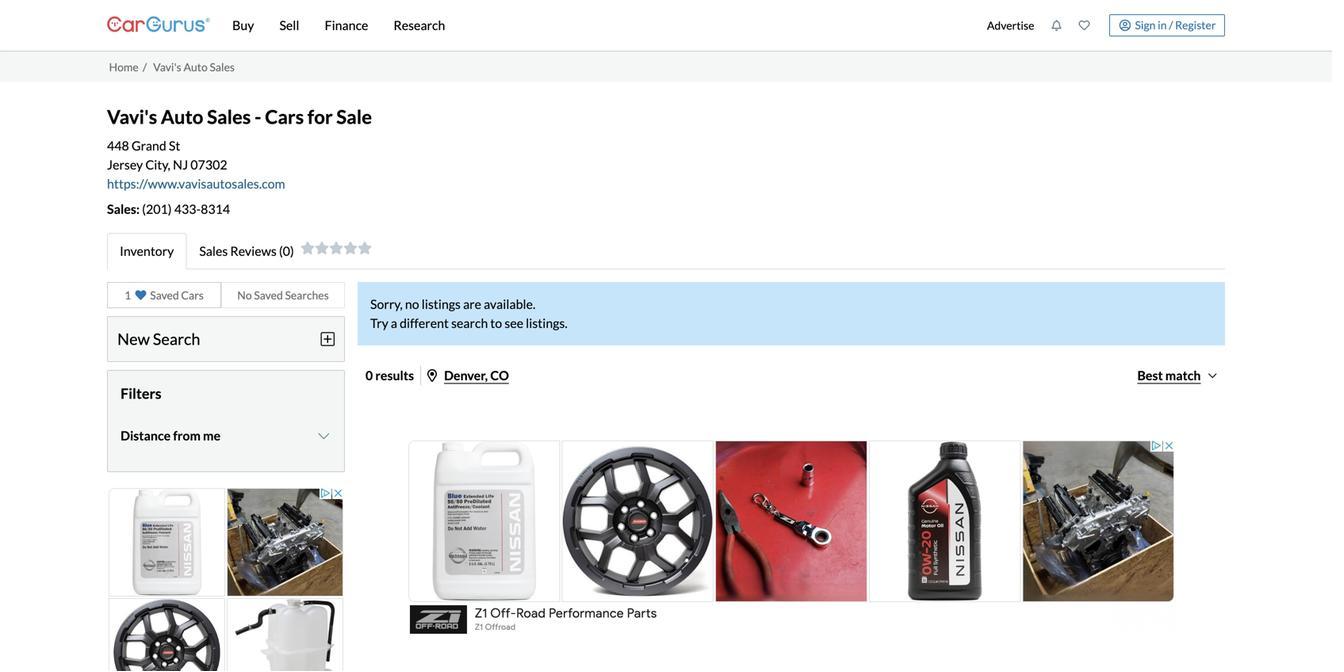 Task type: describe. For each thing, give the bounding box(es) containing it.
0 results
[[366, 368, 414, 383]]

8314
[[201, 201, 230, 217]]

0 horizontal spatial advertisement region
[[107, 487, 345, 672]]

new search
[[117, 330, 200, 349]]

advertise link
[[979, 3, 1043, 48]]

different
[[400, 316, 449, 331]]

search
[[153, 330, 200, 349]]

listings
[[422, 297, 461, 312]]

0 vertical spatial cars
[[265, 106, 304, 128]]

448
[[107, 138, 129, 153]]

new
[[117, 330, 150, 349]]

sell button
[[267, 0, 312, 51]]

no
[[237, 289, 252, 302]]

cargurus logo homepage link image
[[107, 3, 210, 48]]

1 vertical spatial auto
[[161, 106, 203, 128]]

listings.
[[526, 316, 568, 331]]

saved cars image
[[1079, 20, 1090, 31]]

0 vertical spatial auto
[[184, 60, 208, 74]]

map marker alt image
[[428, 370, 437, 382]]

https://www.vavisautosales.com link
[[107, 176, 285, 191]]

grand
[[132, 138, 166, 153]]

research button
[[381, 0, 458, 51]]

sorry, no listings are available. try a different search to see listings.
[[370, 297, 568, 331]]

07302
[[191, 157, 227, 172]]

denver,
[[444, 368, 488, 383]]

(201)
[[142, 201, 172, 217]]

register
[[1176, 18, 1216, 32]]

home / vavi's auto sales
[[109, 60, 235, 74]]

distance
[[121, 429, 171, 444]]

see
[[505, 316, 524, 331]]

sales:
[[107, 201, 140, 217]]

distance from me
[[121, 429, 221, 444]]

/ inside menu item
[[1169, 18, 1174, 32]]

heart image
[[135, 290, 146, 301]]

menu containing sign in / register
[[979, 3, 1226, 48]]

0
[[366, 368, 373, 383]]

2 saved from the left
[[254, 289, 283, 302]]

buy button
[[220, 0, 267, 51]]

sales reviews (0)
[[199, 243, 294, 259]]

new search button
[[117, 317, 335, 362]]

no saved searches
[[237, 289, 329, 302]]

1 saved from the left
[[150, 289, 179, 302]]

448 grand st jersey city, nj 07302 https://www.vavisautosales.com
[[107, 138, 285, 191]]

are
[[463, 297, 482, 312]]

2 vertical spatial sales
[[199, 243, 228, 259]]

open notifications image
[[1051, 20, 1063, 31]]

0 horizontal spatial cars
[[181, 289, 204, 302]]

search
[[451, 316, 488, 331]]

city,
[[145, 157, 170, 172]]

to
[[491, 316, 502, 331]]

sale
[[337, 106, 372, 128]]

-
[[255, 106, 261, 128]]

a
[[391, 316, 397, 331]]



Task type: vqa. For each thing, say whether or not it's contained in the screenshot.
extra
no



Task type: locate. For each thing, give the bounding box(es) containing it.
1 horizontal spatial /
[[1169, 18, 1174, 32]]

/ right in
[[1169, 18, 1174, 32]]

star image right (0)
[[300, 242, 315, 255]]

star image
[[300, 242, 315, 255], [358, 242, 372, 255]]

user icon image
[[1120, 19, 1131, 31]]

sales
[[210, 60, 235, 74], [207, 106, 251, 128], [199, 243, 228, 259]]

cars
[[265, 106, 304, 128], [181, 289, 204, 302]]

in
[[1158, 18, 1167, 32]]

cars right -
[[265, 106, 304, 128]]

nj
[[173, 157, 188, 172]]

1 star image from the left
[[315, 242, 329, 255]]

st
[[169, 138, 180, 153]]

menu bar
[[210, 0, 979, 51]]

advertise
[[988, 19, 1035, 32]]

denver, co button
[[428, 368, 509, 383]]

https://www.vavisautosales.com
[[107, 176, 285, 191]]

inventory
[[120, 243, 174, 259]]

0 horizontal spatial /
[[143, 60, 147, 74]]

chevron down image
[[316, 430, 332, 443]]

sign
[[1136, 18, 1156, 32]]

vavi's up 448
[[107, 106, 157, 128]]

sales left -
[[207, 106, 251, 128]]

no
[[405, 297, 419, 312]]

research
[[394, 17, 445, 33]]

denver, co
[[444, 368, 509, 383]]

(0)
[[279, 243, 294, 259]]

1 vertical spatial vavi's
[[107, 106, 157, 128]]

1
[[125, 289, 131, 302]]

advertisement region
[[407, 439, 1176, 638], [107, 487, 345, 672]]

inventory tab
[[107, 233, 187, 270]]

1 horizontal spatial advertisement region
[[407, 439, 1176, 638]]

sales: (201) 433-8314
[[107, 201, 230, 217]]

me
[[203, 429, 221, 444]]

from
[[173, 429, 201, 444]]

saved right 'heart' icon
[[150, 289, 179, 302]]

available.
[[484, 297, 536, 312]]

0 horizontal spatial saved
[[150, 289, 179, 302]]

2 star image from the left
[[358, 242, 372, 255]]

star image up sorry,
[[358, 242, 372, 255]]

2 star image from the left
[[329, 242, 343, 255]]

co
[[491, 368, 509, 383]]

searches
[[285, 289, 329, 302]]

results
[[376, 368, 414, 383]]

sell
[[280, 17, 299, 33]]

distance from me button
[[121, 417, 332, 456]]

1 horizontal spatial cars
[[265, 106, 304, 128]]

433-
[[174, 201, 201, 217]]

finance button
[[312, 0, 381, 51]]

saved right the no
[[254, 289, 283, 302]]

finance
[[325, 17, 368, 33]]

sales down buy dropdown button at left
[[210, 60, 235, 74]]

tab list containing inventory
[[107, 233, 1226, 270]]

plus square image
[[321, 331, 335, 347]]

reviews
[[230, 243, 277, 259]]

1 vertical spatial cars
[[181, 289, 204, 302]]

/ right home link
[[143, 60, 147, 74]]

auto down cargurus logo homepage link link
[[184, 60, 208, 74]]

1 horizontal spatial star image
[[358, 242, 372, 255]]

sign in / register link
[[1110, 14, 1226, 36]]

1 vertical spatial /
[[143, 60, 147, 74]]

saved cars
[[150, 289, 204, 302]]

try
[[370, 316, 389, 331]]

sign in / register menu item
[[1099, 14, 1226, 36]]

0 vertical spatial sales
[[210, 60, 235, 74]]

0 horizontal spatial star image
[[300, 242, 315, 255]]

3 star image from the left
[[343, 242, 358, 255]]

saved
[[150, 289, 179, 302], [254, 289, 283, 302]]

home link
[[109, 60, 139, 74]]

vavi's down cargurus logo homepage link link
[[153, 60, 181, 74]]

auto
[[184, 60, 208, 74], [161, 106, 203, 128]]

menu bar containing buy
[[210, 0, 979, 51]]

sorry,
[[370, 297, 403, 312]]

sign in / register
[[1136, 18, 1216, 32]]

0 vertical spatial /
[[1169, 18, 1174, 32]]

/
[[1169, 18, 1174, 32], [143, 60, 147, 74]]

auto up st on the left top of the page
[[161, 106, 203, 128]]

0 vertical spatial vavi's
[[153, 60, 181, 74]]

tab list
[[107, 233, 1226, 270]]

1 horizontal spatial saved
[[254, 289, 283, 302]]

1 vertical spatial sales
[[207, 106, 251, 128]]

for
[[308, 106, 333, 128]]

cars up search
[[181, 289, 204, 302]]

cargurus logo homepage link link
[[107, 3, 210, 48]]

filters
[[121, 385, 162, 402]]

sales left reviews
[[199, 243, 228, 259]]

vavi's auto sales -  cars for sale
[[107, 106, 372, 128]]

menu
[[979, 3, 1226, 48]]

jersey
[[107, 157, 143, 172]]

star image
[[315, 242, 329, 255], [329, 242, 343, 255], [343, 242, 358, 255]]

home
[[109, 60, 139, 74]]

buy
[[232, 17, 254, 33]]

vavi's
[[153, 60, 181, 74], [107, 106, 157, 128]]

1 star image from the left
[[300, 242, 315, 255]]



